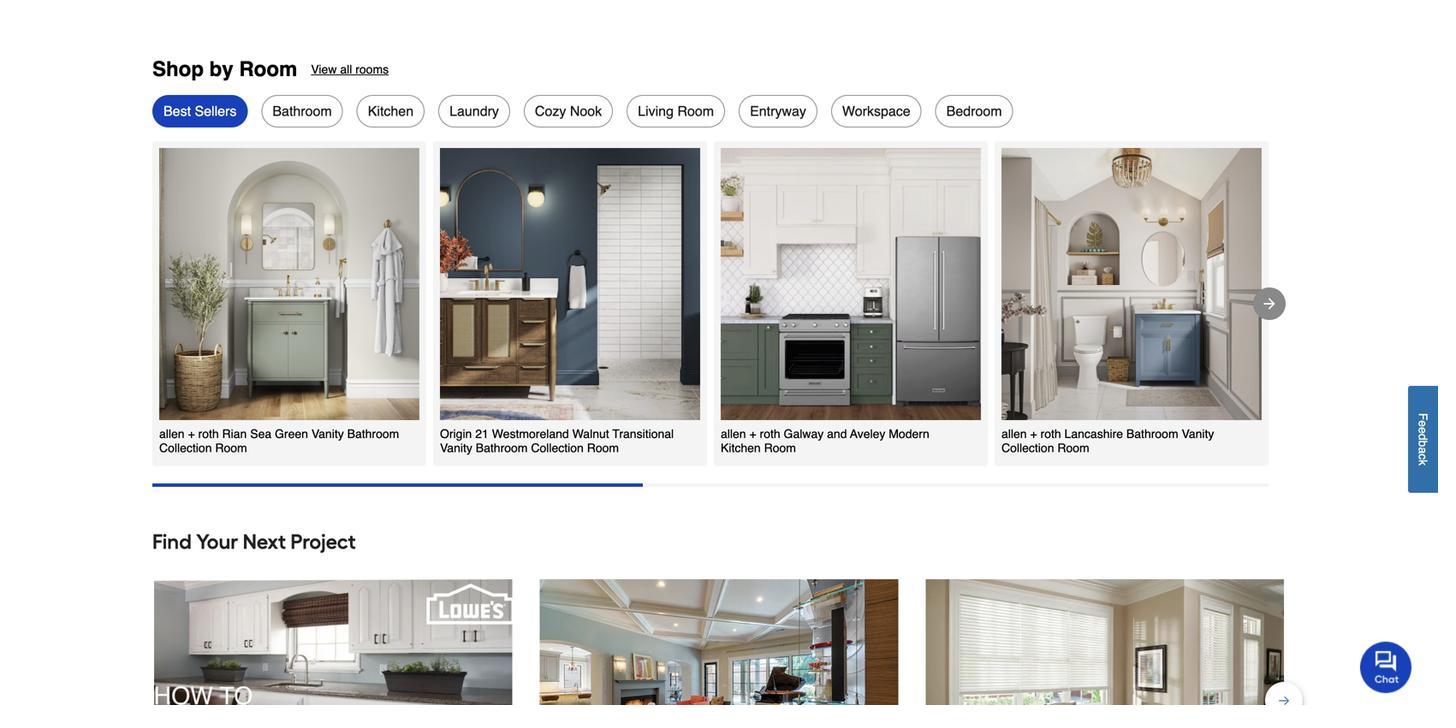 Task type: vqa. For each thing, say whether or not it's contained in the screenshot.
allen related to Rian Sea Green Vanity Bathroom Collection
yes



Task type: describe. For each thing, give the bounding box(es) containing it.
origin
[[440, 427, 472, 441]]

vanity for green
[[312, 427, 344, 441]]

+ for galway
[[750, 427, 757, 441]]

lancashire bathroom vanity collection
[[1002, 427, 1214, 455]]

galway
[[784, 427, 824, 441]]

living room
[[638, 103, 714, 119]]

find your next project
[[152, 529, 356, 554]]

bathroom inside lancashire bathroom vanity collection
[[1127, 427, 1179, 441]]

next
[[243, 529, 286, 554]]

collection inside lancashire bathroom vanity collection
[[1002, 441, 1054, 455]]

kitchen inside galway and aveley modern kitchen
[[721, 441, 761, 455]]

bathroom down view
[[273, 103, 332, 119]]

best sellers
[[164, 103, 237, 119]]

a
[[1417, 447, 1430, 454]]

westmoreland
[[492, 427, 569, 441]]

room for westmoreland walnut transitional vanity bathroom collection
[[584, 441, 619, 455]]

roth for rian
[[198, 427, 219, 441]]

find your next project heading
[[152, 525, 1286, 559]]

laundry
[[450, 103, 499, 119]]

living
[[638, 103, 674, 119]]

f e e d b a c k
[[1417, 413, 1430, 466]]

collection for rian
[[159, 441, 212, 455]]

roth for lancashire
[[1041, 427, 1061, 441]]

lancashire
[[1065, 427, 1123, 441]]

allen + roth for rian sea green vanity bathroom collection
[[159, 427, 219, 441]]

allen + roth for lancashire bathroom vanity collection
[[1002, 427, 1061, 441]]

vanity for transitional
[[440, 441, 473, 455]]

rian sea green vanity bathroom collection
[[159, 427, 399, 455]]

sea
[[250, 427, 272, 441]]

view
[[311, 63, 337, 76]]

best
[[164, 103, 191, 119]]

room for rian sea green vanity bathroom collection
[[212, 441, 247, 455]]

allen for lancashire bathroom vanity collection
[[1002, 427, 1027, 441]]

aveley
[[850, 427, 886, 441]]

rooms
[[356, 63, 389, 76]]

room for galway and aveley modern kitchen
[[761, 441, 796, 455]]

nook
[[570, 103, 602, 119]]

cozy nook
[[535, 103, 602, 119]]

bathroom inside rian sea green vanity bathroom collection
[[347, 427, 399, 441]]

+ for rian
[[188, 427, 195, 441]]

origin 21
[[440, 427, 489, 441]]

vanity inside lancashire bathroom vanity collection
[[1182, 427, 1214, 441]]

arrow right image
[[1261, 295, 1278, 312]]

f
[[1417, 413, 1430, 421]]

d
[[1417, 434, 1430, 441]]



Task type: locate. For each thing, give the bounding box(es) containing it.
vanity inside westmoreland walnut transitional vanity bathroom collection
[[440, 441, 473, 455]]

1 horizontal spatial allen
[[721, 427, 746, 441]]

allen left galway
[[721, 427, 746, 441]]

k
[[1417, 460, 1430, 466]]

shop by room
[[152, 58, 297, 81]]

1 horizontal spatial collection
[[531, 441, 584, 455]]

0 horizontal spatial vanity
[[312, 427, 344, 441]]

bathroom inside westmoreland walnut transitional vanity bathroom collection
[[476, 441, 528, 455]]

1 horizontal spatial roth
[[760, 427, 781, 441]]

b
[[1417, 441, 1430, 447]]

green
[[275, 427, 308, 441]]

allen
[[159, 427, 185, 441], [721, 427, 746, 441], [1002, 427, 1027, 441]]

collection inside rian sea green vanity bathroom collection
[[159, 441, 212, 455]]

allen + roth
[[159, 427, 219, 441], [721, 427, 781, 441], [1002, 427, 1061, 441]]

allen left lancashire
[[1002, 427, 1027, 441]]

room down rian
[[212, 441, 247, 455]]

21
[[475, 427, 489, 441]]

westmoreland walnut transitional vanity bathroom collection
[[440, 427, 674, 455]]

view all rooms
[[311, 63, 389, 76]]

1 horizontal spatial kitchen
[[721, 441, 761, 455]]

2 horizontal spatial vanity
[[1182, 427, 1214, 441]]

+ left lancashire
[[1030, 427, 1037, 441]]

1 allen + roth from the left
[[159, 427, 219, 441]]

3 roth from the left
[[1041, 427, 1061, 441]]

bathroom
[[273, 103, 332, 119], [347, 427, 399, 441], [1127, 427, 1179, 441], [476, 441, 528, 455]]

entryway
[[750, 103, 806, 119]]

room
[[239, 58, 297, 81], [678, 103, 714, 119], [212, 441, 247, 455], [584, 441, 619, 455], [761, 441, 796, 455], [1054, 441, 1090, 455]]

your
[[196, 529, 238, 554]]

collection inside westmoreland walnut transitional vanity bathroom collection
[[531, 441, 584, 455]]

0 horizontal spatial allen + roth
[[159, 427, 219, 441]]

+ left rian
[[188, 427, 195, 441]]

sellers
[[195, 103, 237, 119]]

2 roth from the left
[[760, 427, 781, 441]]

0 horizontal spatial kitchen
[[368, 103, 414, 119]]

1 e from the top
[[1417, 421, 1430, 427]]

3 collection from the left
[[1002, 441, 1054, 455]]

0 horizontal spatial collection
[[159, 441, 212, 455]]

collection for westmoreland
[[531, 441, 584, 455]]

bathroom right lancashire
[[1127, 427, 1179, 441]]

cozy
[[535, 103, 566, 119]]

2 collection from the left
[[531, 441, 584, 455]]

vanity inside rian sea green vanity bathroom collection
[[312, 427, 344, 441]]

3 allen from the left
[[1002, 427, 1027, 441]]

bathroom right green
[[347, 427, 399, 441]]

2 horizontal spatial +
[[1030, 427, 1037, 441]]

2 horizontal spatial roth
[[1041, 427, 1061, 441]]

room down galway
[[761, 441, 796, 455]]

bathroom down 21
[[476, 441, 528, 455]]

1 vertical spatial kitchen
[[721, 441, 761, 455]]

bedroom
[[947, 103, 1002, 119]]

+
[[188, 427, 195, 441], [750, 427, 757, 441], [1030, 427, 1037, 441]]

room right living
[[678, 103, 714, 119]]

walnut
[[572, 427, 609, 441]]

2 horizontal spatial allen + roth
[[1002, 427, 1061, 441]]

room right by
[[239, 58, 297, 81]]

1 + from the left
[[188, 427, 195, 441]]

1 roth from the left
[[198, 427, 219, 441]]

workspace
[[842, 103, 911, 119]]

transitional
[[613, 427, 674, 441]]

all
[[340, 63, 352, 76]]

+ for lancashire
[[1030, 427, 1037, 441]]

roth left rian
[[198, 427, 219, 441]]

allen + roth left rian
[[159, 427, 219, 441]]

0 horizontal spatial allen
[[159, 427, 185, 441]]

modern
[[889, 427, 930, 441]]

c
[[1417, 454, 1430, 460]]

e up the b at the right bottom of the page
[[1417, 427, 1430, 434]]

roth left galway
[[760, 427, 781, 441]]

allen left rian
[[159, 427, 185, 441]]

0 horizontal spatial +
[[188, 427, 195, 441]]

2 horizontal spatial collection
[[1002, 441, 1054, 455]]

kitchen
[[368, 103, 414, 119], [721, 441, 761, 455]]

e
[[1417, 421, 1430, 427], [1417, 427, 1430, 434]]

+ left galway
[[750, 427, 757, 441]]

by
[[209, 58, 233, 81]]

shop
[[152, 58, 204, 81]]

2 allen + roth from the left
[[721, 427, 781, 441]]

roth
[[198, 427, 219, 441], [760, 427, 781, 441], [1041, 427, 1061, 441]]

collection
[[159, 441, 212, 455], [531, 441, 584, 455], [1002, 441, 1054, 455]]

2 allen from the left
[[721, 427, 746, 441]]

allen + roth for galway and aveley modern kitchen
[[721, 427, 781, 441]]

roth for galway
[[760, 427, 781, 441]]

0 vertical spatial kitchen
[[368, 103, 414, 119]]

find
[[152, 529, 192, 554]]

1 horizontal spatial +
[[750, 427, 757, 441]]

1 horizontal spatial allen + roth
[[721, 427, 781, 441]]

2 e from the top
[[1417, 427, 1430, 434]]

room down lancashire
[[1054, 441, 1090, 455]]

rian
[[222, 427, 247, 441]]

1 allen from the left
[[159, 427, 185, 441]]

allen + roth left galway
[[721, 427, 781, 441]]

and
[[827, 427, 847, 441]]

3 + from the left
[[1030, 427, 1037, 441]]

1 horizontal spatial vanity
[[440, 441, 473, 455]]

project
[[291, 529, 356, 554]]

vanity
[[312, 427, 344, 441], [1182, 427, 1214, 441], [440, 441, 473, 455]]

allen + roth left lancashire
[[1002, 427, 1061, 441]]

chat invite button image
[[1361, 641, 1413, 694]]

allen for rian sea green vanity bathroom collection
[[159, 427, 185, 441]]

3 allen + roth from the left
[[1002, 427, 1061, 441]]

f e e d b a c k button
[[1408, 386, 1438, 493]]

0 horizontal spatial roth
[[198, 427, 219, 441]]

room for lancashire bathroom vanity collection
[[1054, 441, 1090, 455]]

room down the walnut
[[584, 441, 619, 455]]

galway and aveley modern kitchen
[[721, 427, 930, 455]]

roth left lancashire
[[1041, 427, 1061, 441]]

scrollbar
[[152, 484, 643, 487]]

2 + from the left
[[750, 427, 757, 441]]

1 collection from the left
[[159, 441, 212, 455]]

allen for galway and aveley modern kitchen
[[721, 427, 746, 441]]

e up d
[[1417, 421, 1430, 427]]

view all rooms link
[[311, 58, 389, 81]]

2 horizontal spatial allen
[[1002, 427, 1027, 441]]



